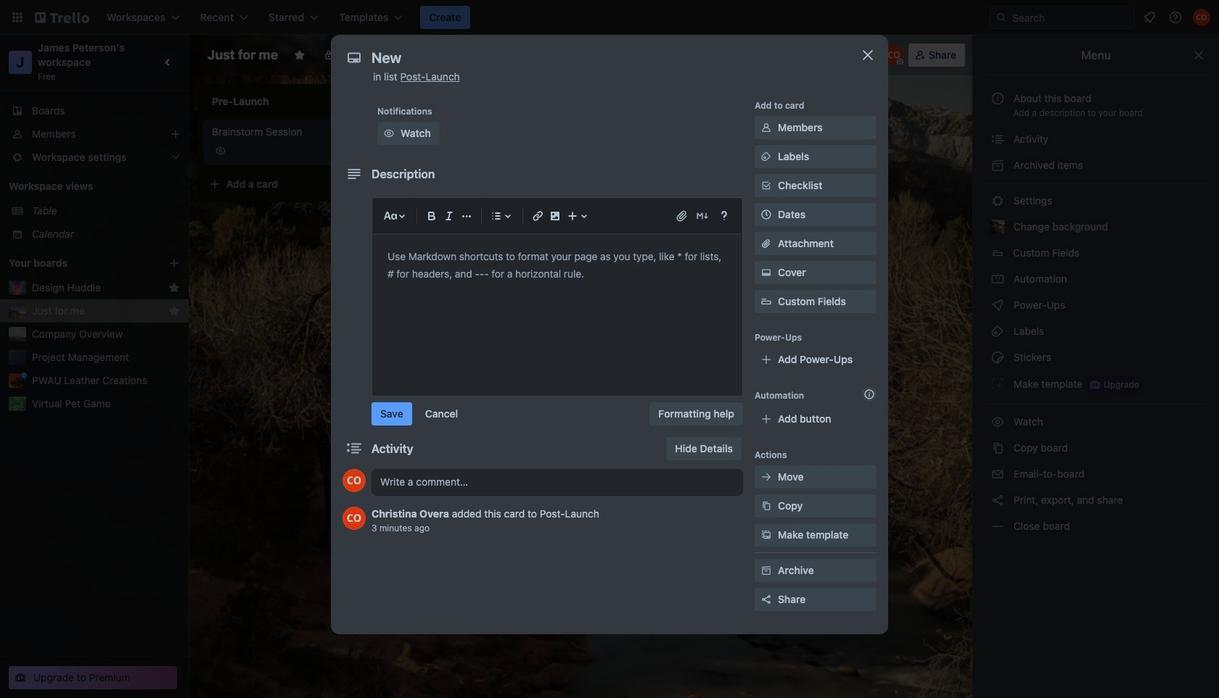 Task type: vqa. For each thing, say whether or not it's contained in the screenshot.
Link ⌘K icon at left top
yes



Task type: describe. For each thing, give the bounding box(es) containing it.
attach and insert link image
[[675, 209, 689, 224]]

1 starred icon image from the top
[[168, 282, 180, 294]]

image image
[[546, 208, 564, 225]]

create from template… image
[[372, 179, 383, 190]]

open help dialog image
[[716, 208, 733, 225]]

your boards with 6 items element
[[9, 255, 147, 272]]

close dialog image
[[859, 46, 877, 64]]

1 vertical spatial christina overa (christinaovera) image
[[343, 470, 366, 493]]

2 starred icon image from the top
[[168, 306, 180, 317]]

Main content area, start typing to enter text. text field
[[388, 248, 727, 283]]

editor toolbar
[[379, 205, 736, 228]]

lists image
[[488, 208, 505, 225]]

add board image
[[168, 258, 180, 269]]

link ⌘k image
[[529, 208, 546, 225]]

1 vertical spatial christina overa (christinaovera) image
[[343, 507, 366, 531]]

italic ⌘i image
[[441, 208, 458, 225]]



Task type: locate. For each thing, give the bounding box(es) containing it.
0 vertical spatial christina overa (christinaovera) image
[[884, 45, 904, 65]]

star or unstar board image
[[294, 49, 306, 61]]

text styles image
[[382, 208, 399, 225]]

christina overa (christinaovera) image
[[884, 45, 904, 65], [343, 507, 366, 531]]

more formatting image
[[458, 208, 475, 225]]

text formatting group
[[423, 208, 475, 225]]

primary element
[[0, 0, 1219, 35]]

1 vertical spatial starred icon image
[[168, 306, 180, 317]]

0 horizontal spatial christina overa (christinaovera) image
[[343, 507, 366, 531]]

1 horizontal spatial christina overa (christinaovera) image
[[884, 45, 904, 65]]

bold ⌘b image
[[423, 208, 441, 225]]

open information menu image
[[1168, 10, 1183, 25]]

0 vertical spatial starred icon image
[[168, 282, 180, 294]]

0 horizontal spatial christina overa (christinaovera) image
[[343, 470, 366, 493]]

Search field
[[1007, 7, 1134, 28]]

sm image
[[730, 44, 750, 64], [991, 132, 1005, 147], [759, 150, 774, 164], [991, 158, 1005, 173], [991, 194, 1005, 208], [991, 272, 1005, 287], [991, 441, 1005, 456], [991, 467, 1005, 482], [759, 470, 774, 485], [759, 528, 774, 543], [759, 564, 774, 578]]

0 notifications image
[[1141, 9, 1158, 26]]

Board name text field
[[200, 44, 285, 67]]

view markdown image
[[695, 209, 710, 224]]

search image
[[996, 12, 1007, 23]]

0 vertical spatial christina overa (christinaovera) image
[[1193, 9, 1211, 26]]

board image
[[394, 49, 406, 60]]

None text field
[[364, 45, 843, 71]]

christina overa (christinaovera) image
[[1193, 9, 1211, 26], [343, 470, 366, 493]]

1 horizontal spatial christina overa (christinaovera) image
[[1193, 9, 1211, 26]]

Write a comment text field
[[372, 470, 743, 496]]

sm image
[[759, 120, 774, 135], [382, 126, 396, 141], [759, 266, 774, 280], [991, 298, 1005, 313], [991, 324, 1005, 339], [991, 351, 1005, 365], [991, 377, 1005, 391], [991, 415, 1005, 430], [991, 494, 1005, 508], [759, 499, 774, 514], [991, 520, 1005, 534]]

starred icon image
[[168, 282, 180, 294], [168, 306, 180, 317]]



